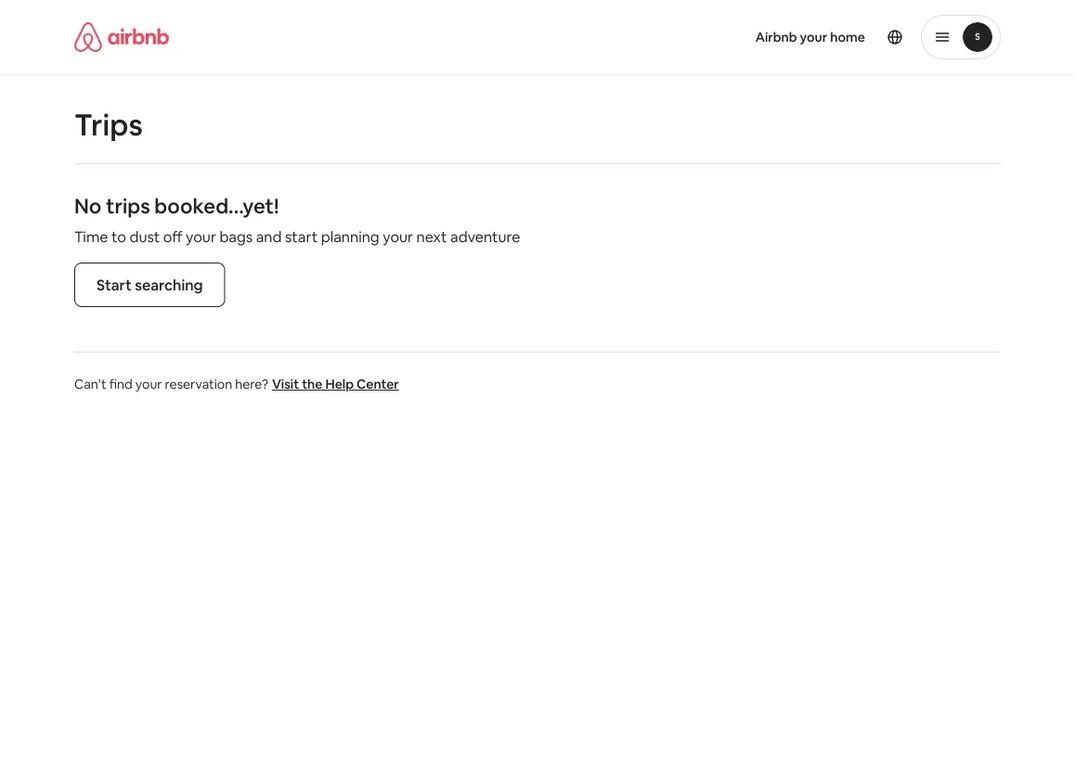Task type: describe. For each thing, give the bounding box(es) containing it.
no trips booked...yet! time to dust off your bags and start planning your next adventure
[[74, 193, 520, 246]]

find
[[109, 376, 133, 393]]

airbnb your home
[[755, 29, 865, 45]]

your right planning
[[383, 227, 413, 246]]

reservation here?
[[165, 376, 268, 393]]

trips
[[74, 105, 143, 144]]

your right find
[[135, 376, 162, 393]]

start
[[97, 275, 132, 294]]

home
[[830, 29, 865, 45]]

start searching link
[[74, 263, 225, 307]]

your inside profile element
[[800, 29, 827, 45]]

profile element
[[560, 0, 1001, 74]]

airbnb your home link
[[744, 18, 876, 57]]

visit
[[272, 376, 299, 393]]

the
[[302, 376, 323, 393]]

time
[[74, 227, 108, 246]]

bags
[[219, 227, 253, 246]]

searching
[[135, 275, 203, 294]]

booked...yet!
[[154, 193, 279, 219]]



Task type: locate. For each thing, give the bounding box(es) containing it.
can't find your reservation here? visit the help center
[[74, 376, 399, 393]]

your left 'home'
[[800, 29, 827, 45]]

planning
[[321, 227, 379, 246]]

no
[[74, 193, 102, 219]]

can't
[[74, 376, 106, 393]]

dust
[[129, 227, 160, 246]]

start
[[285, 227, 318, 246]]

and
[[256, 227, 282, 246]]

trips
[[106, 193, 150, 219]]

to
[[111, 227, 126, 246]]

airbnb
[[755, 29, 797, 45]]

off
[[163, 227, 183, 246]]

your right off
[[186, 227, 216, 246]]

visit the help center link
[[272, 376, 399, 393]]

start searching
[[97, 275, 203, 294]]

next adventure
[[416, 227, 520, 246]]

your
[[800, 29, 827, 45], [186, 227, 216, 246], [383, 227, 413, 246], [135, 376, 162, 393]]

help center
[[325, 376, 399, 393]]



Task type: vqa. For each thing, say whether or not it's contained in the screenshot.
or
no



